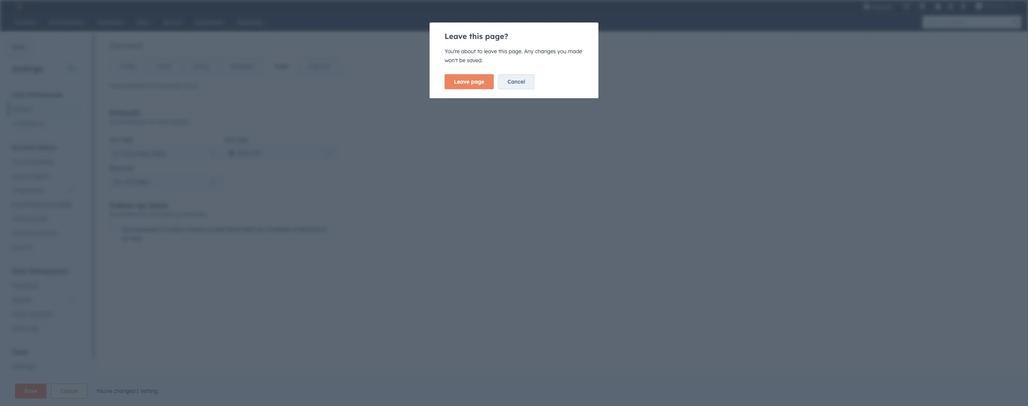 Task type: vqa. For each thing, say whether or not it's contained in the screenshot.
Your Preferences element
yes



Task type: describe. For each thing, give the bounding box(es) containing it.
set inside follow-up tasks set preferences for follow-up reminders.
[[109, 211, 117, 218]]

tasks
[[274, 63, 289, 70]]

calendar
[[231, 63, 253, 70]]

in 3 business days button
[[109, 146, 222, 161]]

no reminder button
[[109, 175, 222, 190]]

made
[[568, 48, 583, 55]]

due for due date
[[109, 137, 120, 143]]

marketplace downloads link
[[8, 198, 78, 212]]

security for security link to the left
[[12, 244, 32, 251]]

search button
[[1009, 16, 1022, 29]]

you inside you're about to leave this page. any changes you made won't be saved.
[[558, 48, 567, 55]]

integrations button
[[8, 184, 78, 198]]

save button
[[15, 384, 46, 399]]

leave page button
[[445, 74, 494, 89]]

tools
[[12, 349, 27, 356]]

get
[[121, 226, 130, 233]]

changes
[[535, 48, 556, 55]]

2 a from the left
[[292, 226, 296, 233]]

0 horizontal spatial security link
[[8, 241, 78, 255]]

0 vertical spatial security link
[[299, 57, 341, 75]]

leave for leave page
[[454, 78, 470, 85]]

defaults set preferences for task creation.
[[109, 108, 191, 125]]

tracking
[[12, 216, 33, 223]]

objects
[[12, 297, 31, 304]]

tools element
[[8, 348, 78, 407]]

profile link
[[110, 57, 146, 75]]

cancel for leave page
[[508, 78, 526, 85]]

account setup
[[12, 144, 56, 151]]

marketplace downloads
[[12, 202, 72, 208]]

8:00 am
[[238, 150, 261, 157]]

follow-
[[109, 201, 137, 210]]

& for export
[[31, 311, 35, 318]]

data
[[12, 268, 27, 275]]

complete
[[267, 226, 291, 233]]

get prompted to create a follow up task every time you complete a task from a list view
[[121, 226, 327, 242]]

meetings
[[12, 364, 35, 371]]

code
[[34, 216, 47, 223]]

defaults inside account defaults link
[[34, 159, 54, 166]]

creation.
[[170, 119, 191, 125]]

you.
[[189, 83, 199, 89]]

these
[[109, 83, 124, 89]]

for inside follow-up tasks set preferences for follow-up reminders.
[[149, 211, 156, 218]]

general link
[[8, 103, 78, 117]]

audit
[[12, 326, 25, 332]]

you've changed 1 setting.
[[96, 388, 159, 395]]

tracking code
[[12, 216, 47, 223]]

any
[[525, 48, 534, 55]]

3 a from the left
[[324, 226, 327, 233]]

leave
[[484, 48, 497, 55]]

objects button
[[8, 293, 78, 308]]

reminder
[[123, 178, 149, 186]]

page.
[[509, 48, 523, 55]]

due time
[[225, 137, 248, 143]]

business
[[126, 150, 150, 157]]

to for create
[[159, 226, 164, 233]]

calling inside 'tools' element
[[12, 378, 29, 385]]

0 vertical spatial up
[[137, 201, 146, 210]]

calling icon button
[[901, 1, 914, 11]]

properties link
[[8, 279, 78, 293]]

no reminder
[[113, 178, 149, 186]]

inbox
[[12, 392, 27, 399]]

tracking code link
[[8, 212, 78, 226]]

calendar link
[[220, 57, 264, 75]]

be
[[460, 57, 466, 64]]

preferences inside follow-up tasks set preferences for follow-up reminders.
[[119, 211, 148, 218]]

navigation containing profile
[[109, 57, 341, 76]]

general inside your preferences element
[[12, 106, 31, 113]]

import & export link
[[8, 308, 78, 322]]

1
[[137, 388, 139, 395]]

up inside get prompted to create a follow up task every time you complete a task from a list view
[[206, 226, 213, 233]]

notifications
[[12, 121, 44, 127]]

account setup element
[[8, 143, 78, 255]]

notifications image
[[961, 3, 967, 10]]

account defaults
[[12, 159, 54, 166]]

to for leave
[[478, 48, 483, 55]]

menu containing pomatoes
[[859, 0, 1020, 12]]

8:00
[[238, 150, 250, 157]]

downloads
[[44, 202, 72, 208]]

import & export
[[12, 311, 53, 318]]

tasks link
[[264, 57, 299, 75]]

& for teams
[[27, 173, 31, 180]]

0 vertical spatial time
[[237, 137, 248, 143]]

create
[[166, 226, 182, 233]]

page?
[[486, 32, 509, 41]]

audit logs link
[[8, 322, 78, 336]]

setup
[[38, 144, 56, 151]]

prompted
[[132, 226, 158, 233]]

this inside you're about to leave this page. any changes you made won't be saved.
[[499, 48, 508, 55]]

list
[[121, 235, 129, 242]]

view
[[130, 235, 142, 242]]

am
[[252, 150, 261, 157]]

pomatoes button
[[972, 0, 1019, 12]]

marketplaces image
[[920, 3, 926, 10]]

0 vertical spatial calling
[[192, 63, 209, 70]]

due for due time
[[225, 137, 235, 143]]

notifications button
[[958, 0, 970, 12]]

meetings link
[[8, 360, 78, 374]]

marketplace
[[12, 202, 43, 208]]

0 vertical spatial this
[[470, 32, 483, 41]]

tasks
[[149, 201, 168, 210]]

follow
[[189, 226, 204, 233]]

defaults inside defaults set preferences for task creation.
[[109, 108, 141, 118]]

task inside defaults set preferences for task creation.
[[158, 119, 168, 125]]

follow-
[[158, 211, 174, 218]]

you're
[[445, 48, 460, 55]]

email link
[[146, 57, 181, 75]]

back link
[[0, 40, 30, 55]]

you're about to leave this page. any changes you made won't be saved.
[[445, 48, 583, 64]]

profile
[[120, 63, 136, 70]]

leave page
[[454, 78, 485, 85]]

date
[[121, 137, 133, 143]]



Task type: locate. For each thing, give the bounding box(es) containing it.
calling up inbox
[[12, 378, 29, 385]]

back
[[12, 44, 26, 50]]

data management
[[12, 268, 68, 275]]

preferences inside defaults set preferences for task creation.
[[119, 119, 148, 125]]

0 vertical spatial preferences
[[125, 83, 154, 89]]

1 horizontal spatial security link
[[299, 57, 341, 75]]

properties
[[12, 283, 37, 290]]

account for account defaults
[[12, 159, 32, 166]]

1 horizontal spatial calling link
[[181, 57, 220, 75]]

1 vertical spatial leave
[[454, 78, 470, 85]]

1 horizontal spatial due
[[225, 137, 235, 143]]

general down your
[[12, 106, 31, 113]]

& inside import & export link
[[31, 311, 35, 318]]

2 horizontal spatial to
[[478, 48, 483, 55]]

up right follow
[[206, 226, 213, 233]]

about
[[462, 48, 476, 55]]

1 horizontal spatial security
[[310, 63, 330, 70]]

general up profile
[[109, 40, 142, 51]]

for down tasks
[[149, 211, 156, 218]]

1 vertical spatial calling link
[[8, 374, 78, 389]]

1 set from the top
[[109, 119, 117, 125]]

1 vertical spatial security
[[12, 244, 32, 251]]

to left create at left bottom
[[159, 226, 164, 233]]

1 for from the top
[[149, 119, 156, 125]]

pomatoes
[[985, 3, 1008, 9]]

cancel down you're about to leave this page. any changes you made won't be saved.
[[508, 78, 526, 85]]

account for account setup
[[12, 144, 36, 151]]

help image
[[935, 3, 942, 10]]

security inside account setup "element"
[[12, 244, 32, 251]]

preferences down follow-
[[119, 211, 148, 218]]

export
[[36, 311, 53, 318]]

only
[[156, 83, 166, 89]]

0 horizontal spatial calling link
[[8, 374, 78, 389]]

& left export
[[31, 311, 35, 318]]

account up account defaults at the left of page
[[12, 144, 36, 151]]

privacy & consent
[[12, 230, 57, 237]]

leave inside button
[[454, 78, 470, 85]]

cancel button for save
[[51, 384, 87, 399]]

due date
[[109, 137, 133, 143]]

marketplaces button
[[915, 0, 931, 12]]

this up about
[[470, 32, 483, 41]]

& for consent
[[32, 230, 35, 237]]

up left tasks
[[137, 201, 146, 210]]

cancel left the 'you've'
[[60, 388, 78, 395]]

up
[[137, 201, 146, 210], [174, 211, 181, 218], [206, 226, 213, 233]]

in
[[113, 150, 120, 157]]

security for the top security link
[[310, 63, 330, 70]]

saved.
[[467, 57, 483, 64]]

0 horizontal spatial you
[[256, 226, 265, 233]]

leave this page?
[[445, 32, 509, 41]]

you left made on the right
[[558, 48, 567, 55]]

1 account from the top
[[12, 144, 36, 151]]

1 vertical spatial cancel button
[[51, 384, 87, 399]]

1 vertical spatial set
[[109, 211, 117, 218]]

1 horizontal spatial up
[[174, 211, 181, 218]]

2 horizontal spatial task
[[297, 226, 308, 233]]

task left from
[[297, 226, 308, 233]]

1 vertical spatial defaults
[[34, 159, 54, 166]]

you
[[558, 48, 567, 55], [256, 226, 265, 233]]

upgrade image
[[864, 3, 871, 10]]

due
[[109, 137, 120, 143], [225, 137, 235, 143]]

0 vertical spatial account
[[12, 144, 36, 151]]

0 horizontal spatial due
[[109, 137, 120, 143]]

0 horizontal spatial a
[[184, 226, 187, 233]]

task left every on the bottom
[[214, 226, 225, 233]]

a left follow
[[184, 226, 187, 233]]

cancel button for leave page
[[499, 74, 535, 89]]

2 set from the top
[[109, 211, 117, 218]]

save
[[24, 388, 37, 395]]

1 vertical spatial to
[[182, 83, 188, 89]]

set down follow-
[[109, 211, 117, 218]]

& inside users & teams link
[[27, 173, 31, 180]]

time right every on the bottom
[[243, 226, 254, 233]]

0 vertical spatial &
[[27, 173, 31, 180]]

2 horizontal spatial up
[[206, 226, 213, 233]]

0 horizontal spatial calling
[[12, 378, 29, 385]]

1 horizontal spatial this
[[499, 48, 508, 55]]

& right privacy
[[32, 230, 35, 237]]

to up saved.
[[478, 48, 483, 55]]

calling link
[[181, 57, 220, 75], [8, 374, 78, 389]]

1 a from the left
[[184, 226, 187, 233]]

teams
[[33, 173, 48, 180]]

0 vertical spatial for
[[149, 119, 156, 125]]

users & teams link
[[8, 169, 78, 184]]

2 vertical spatial &
[[31, 311, 35, 318]]

for inside defaults set preferences for task creation.
[[149, 119, 156, 125]]

menu
[[859, 0, 1020, 12]]

page
[[471, 78, 485, 85]]

up up create at left bottom
[[174, 211, 181, 218]]

&
[[27, 173, 31, 180], [32, 230, 35, 237], [31, 311, 35, 318]]

1 vertical spatial you
[[256, 226, 265, 233]]

in 3 business days
[[113, 150, 166, 157]]

1 horizontal spatial cancel
[[508, 78, 526, 85]]

preferences left only
[[125, 83, 154, 89]]

navigation
[[109, 57, 341, 76]]

you inside get prompted to create a follow up task every time you complete a task from a list view
[[256, 226, 265, 233]]

1 vertical spatial calling
[[12, 378, 29, 385]]

hubspot link
[[9, 2, 28, 11]]

1 horizontal spatial calling
[[192, 63, 209, 70]]

1 vertical spatial cancel
[[60, 388, 78, 395]]

1 horizontal spatial a
[[292, 226, 296, 233]]

1 horizontal spatial cancel button
[[499, 74, 535, 89]]

changed
[[114, 388, 135, 395]]

set up due date
[[109, 119, 117, 125]]

leave up you're
[[445, 32, 467, 41]]

these preferences only apply to you.
[[109, 83, 199, 89]]

1 due from the left
[[109, 137, 120, 143]]

8:00 am button
[[225, 146, 338, 161]]

notifications link
[[8, 117, 78, 131]]

task
[[158, 119, 168, 125], [214, 226, 225, 233], [297, 226, 308, 233]]

settings link
[[947, 2, 956, 10]]

1 vertical spatial general
[[12, 106, 31, 113]]

import
[[12, 311, 30, 318]]

leave for leave this page?
[[445, 32, 467, 41]]

you've
[[96, 388, 112, 395]]

days
[[152, 150, 166, 157]]

a right from
[[324, 226, 327, 233]]

Search HubSpot search field
[[923, 16, 1015, 29]]

1 vertical spatial time
[[243, 226, 254, 233]]

follow-up tasks set preferences for follow-up reminders.
[[109, 201, 208, 218]]

this right leave
[[499, 48, 508, 55]]

general
[[109, 40, 142, 51], [12, 106, 31, 113]]

& right users
[[27, 173, 31, 180]]

0 horizontal spatial cancel button
[[51, 384, 87, 399]]

calling icon image
[[904, 3, 911, 10]]

2 horizontal spatial a
[[324, 226, 327, 233]]

apply
[[167, 83, 181, 89]]

cancel button down you're about to leave this page. any changes you made won't be saved.
[[499, 74, 535, 89]]

2 vertical spatial to
[[159, 226, 164, 233]]

leave left page
[[454, 78, 470, 85]]

0 horizontal spatial to
[[159, 226, 164, 233]]

tyler black image
[[976, 3, 983, 9]]

0 vertical spatial set
[[109, 119, 117, 125]]

audit logs
[[12, 326, 38, 332]]

1 vertical spatial preferences
[[119, 119, 148, 125]]

inbox button
[[8, 389, 78, 403]]

time inside get prompted to create a follow up task every time you complete a task from a list view
[[243, 226, 254, 233]]

for left creation.
[[149, 119, 156, 125]]

1 vertical spatial &
[[32, 230, 35, 237]]

2 vertical spatial preferences
[[119, 211, 148, 218]]

account up users
[[12, 159, 32, 166]]

1 horizontal spatial task
[[214, 226, 225, 233]]

1 vertical spatial up
[[174, 211, 181, 218]]

0 horizontal spatial up
[[137, 201, 146, 210]]

calling up you.
[[192, 63, 209, 70]]

every
[[227, 226, 241, 233]]

1 vertical spatial account
[[12, 159, 32, 166]]

1 vertical spatial for
[[149, 211, 156, 218]]

users
[[12, 173, 26, 180]]

0 horizontal spatial this
[[470, 32, 483, 41]]

hubspot image
[[14, 2, 23, 11]]

search image
[[1013, 20, 1018, 25]]

0 horizontal spatial security
[[12, 244, 32, 251]]

0 vertical spatial general
[[109, 40, 142, 51]]

menu item
[[899, 0, 900, 12]]

1 horizontal spatial to
[[182, 83, 188, 89]]

2 due from the left
[[225, 137, 235, 143]]

task left creation.
[[158, 119, 168, 125]]

management
[[29, 268, 68, 275]]

2 for from the top
[[149, 211, 156, 218]]

time up 8:00
[[237, 137, 248, 143]]

0 horizontal spatial task
[[158, 119, 168, 125]]

integrations
[[12, 187, 43, 194]]

help button
[[932, 0, 945, 12]]

to
[[478, 48, 483, 55], [182, 83, 188, 89], [159, 226, 164, 233]]

your preferences element
[[8, 91, 78, 131]]

users & teams
[[12, 173, 48, 180]]

set inside defaults set preferences for task creation.
[[109, 119, 117, 125]]

1 vertical spatial this
[[499, 48, 508, 55]]

0 vertical spatial defaults
[[109, 108, 141, 118]]

you left the 'complete' on the left
[[256, 226, 265, 233]]

0 vertical spatial leave
[[445, 32, 467, 41]]

0 vertical spatial cancel button
[[499, 74, 535, 89]]

to left you.
[[182, 83, 188, 89]]

1 horizontal spatial general
[[109, 40, 142, 51]]

reminders.
[[182, 211, 208, 218]]

a
[[184, 226, 187, 233], [292, 226, 296, 233], [324, 226, 327, 233]]

cancel button left the 'you've'
[[51, 384, 87, 399]]

3
[[121, 150, 124, 157]]

preferences up date
[[119, 119, 148, 125]]

2 account from the top
[[12, 159, 32, 166]]

defaults up date
[[109, 108, 141, 118]]

settings image
[[948, 3, 955, 10]]

account defaults link
[[8, 155, 78, 169]]

to inside get prompted to create a follow up task every time you complete a task from a list view
[[159, 226, 164, 233]]

email
[[157, 63, 171, 70]]

0 vertical spatial to
[[478, 48, 483, 55]]

0 horizontal spatial general
[[12, 106, 31, 113]]

security
[[310, 63, 330, 70], [12, 244, 32, 251]]

won't
[[445, 57, 458, 64]]

0 vertical spatial you
[[558, 48, 567, 55]]

defaults up users & teams link
[[34, 159, 54, 166]]

your preferences
[[12, 91, 63, 99]]

0 vertical spatial cancel
[[508, 78, 526, 85]]

1 horizontal spatial you
[[558, 48, 567, 55]]

cancel for save
[[60, 388, 78, 395]]

security link
[[299, 57, 341, 75], [8, 241, 78, 255]]

0 vertical spatial security
[[310, 63, 330, 70]]

0 horizontal spatial cancel
[[60, 388, 78, 395]]

to inside you're about to leave this page. any changes you made won't be saved.
[[478, 48, 483, 55]]

a right the 'complete' on the left
[[292, 226, 296, 233]]

2 vertical spatial up
[[206, 226, 213, 233]]

upgrade
[[872, 4, 893, 10]]

data management element
[[8, 267, 78, 336]]

for
[[149, 119, 156, 125], [149, 211, 156, 218]]

time
[[237, 137, 248, 143], [243, 226, 254, 233]]

privacy
[[12, 230, 30, 237]]

0 horizontal spatial defaults
[[34, 159, 54, 166]]

0 vertical spatial calling link
[[181, 57, 220, 75]]

1 horizontal spatial defaults
[[109, 108, 141, 118]]

& inside privacy & consent link
[[32, 230, 35, 237]]

from
[[310, 226, 322, 233]]

1 vertical spatial security link
[[8, 241, 78, 255]]



